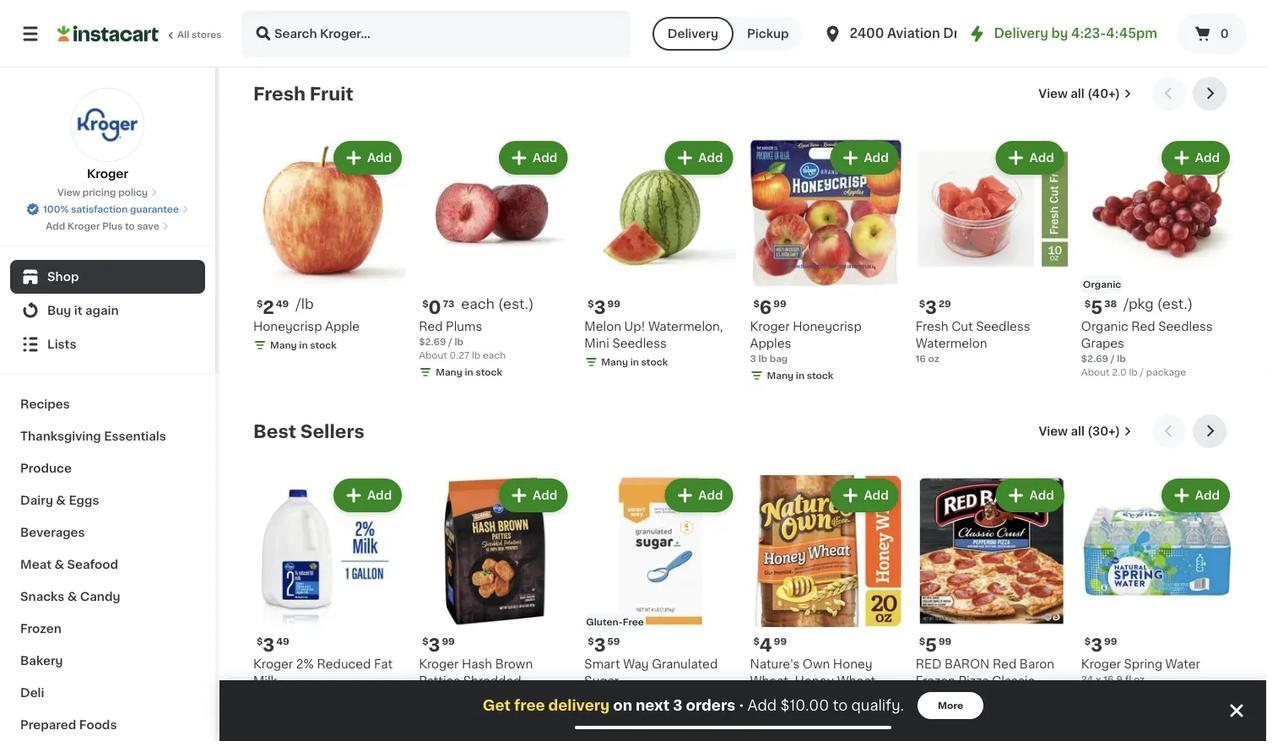 Task type: locate. For each thing, give the bounding box(es) containing it.
$ up nature's
[[754, 637, 760, 647]]

1 honeycrisp from the left
[[253, 321, 322, 333]]

package
[[1147, 368, 1187, 377]]

99 up nature's
[[774, 637, 787, 647]]

recipes
[[20, 399, 70, 410]]

each
[[461, 297, 495, 311], [483, 351, 506, 360]]

all left the (40+) on the right of page
[[1071, 88, 1085, 100]]

1 horizontal spatial 5
[[1091, 299, 1103, 316]]

1 horizontal spatial $ 3 99
[[588, 299, 621, 316]]

$ 4 99
[[754, 637, 787, 654]]

& left eggs
[[56, 495, 66, 507]]

1 vertical spatial 49
[[276, 637, 289, 647]]

stores
[[192, 30, 222, 39]]

seedless right cut
[[976, 321, 1031, 333]]

oz
[[929, 354, 940, 364], [1134, 675, 1145, 685], [871, 693, 885, 705], [765, 725, 776, 734], [939, 725, 950, 734]]

99 right "6"
[[774, 300, 787, 309]]

reduced
[[317, 659, 371, 671]]

red up classic
[[993, 659, 1017, 671]]

red down the $ 0 73
[[419, 321, 443, 333]]

many down bag at the top right of page
[[767, 371, 794, 381]]

$2.69 down plums
[[419, 338, 446, 347]]

spring
[[1125, 659, 1163, 671]]

2 item carousel region from the top
[[253, 415, 1234, 742]]

3 for melon up! watermelon, mini seedless
[[594, 299, 606, 316]]

main content
[[220, 57, 1268, 742]]

kroger inside kroger hash brown patties shredded potatoes
[[419, 659, 459, 671]]

$ inside $ 3 29
[[919, 300, 926, 309]]

4:45pm
[[1107, 27, 1158, 40]]

view for fresh fruit
[[1039, 88, 1068, 100]]

kroger inside kroger honeycrisp apples 3 lb bag
[[750, 321, 790, 333]]

pricing
[[83, 188, 116, 197]]

1 vertical spatial /
[[1111, 354, 1115, 364]]

add button for kroger 2% reduced fat milk
[[335, 481, 400, 511]]

3 for fresh cut seedless watermelon
[[926, 299, 937, 316]]

lists
[[47, 339, 76, 350]]

0 horizontal spatial 4
[[585, 692, 591, 702]]

delivery left "pickup"
[[668, 28, 719, 40]]

3 inside treatment tracker modal dialog
[[673, 699, 683, 713]]

$ 2 49
[[257, 299, 289, 316]]

/ inside red plums $2.69 / lb about 0.27 lb each
[[449, 338, 453, 347]]

add kroger plus to save
[[46, 222, 159, 231]]

orders
[[686, 699, 736, 713]]

3 down apples
[[750, 354, 757, 364]]

1 vertical spatial all
[[1071, 426, 1085, 437]]

0 horizontal spatial fresh
[[253, 85, 306, 103]]

1 horizontal spatial seedless
[[976, 321, 1031, 333]]

oz down wheat
[[871, 693, 885, 705]]

0 vertical spatial 20
[[852, 693, 868, 705]]

about left 2.0
[[1082, 368, 1110, 377]]

& inside the 'meat & seafood' link
[[54, 559, 64, 571]]

product group containing 2
[[253, 138, 406, 356]]

in down 0.27 at top left
[[465, 368, 474, 377]]

all
[[177, 30, 189, 39]]

1 vertical spatial to
[[833, 699, 848, 713]]

stock
[[310, 341, 337, 350], [642, 358, 668, 367], [476, 368, 503, 377], [807, 371, 834, 381], [642, 709, 668, 718]]

kroger up apples
[[750, 321, 790, 333]]

red down /pkg
[[1132, 321, 1156, 333]]

0 horizontal spatial (est.)
[[498, 297, 534, 311]]

99 inside $ 5 99
[[939, 637, 952, 647]]

99 up 16.9
[[1105, 637, 1118, 647]]

up!
[[625, 321, 646, 333]]

1 vertical spatial 0
[[429, 299, 441, 316]]

20 down loaf
[[750, 725, 763, 734]]

0 vertical spatial organic
[[1083, 280, 1122, 289]]

to down wheat
[[833, 699, 848, 713]]

item carousel region
[[253, 77, 1234, 401], [253, 415, 1234, 742]]

view up 100%
[[57, 188, 80, 197]]

1 horizontal spatial fresh
[[916, 321, 949, 333]]

0 vertical spatial 49
[[276, 300, 289, 309]]

seedless inside organic red seedless grapes $2.69 / lb about 2.0 lb / package
[[1159, 321, 1213, 333]]

49 for 3
[[276, 637, 289, 647]]

99 up red
[[939, 637, 952, 647]]

2 horizontal spatial seedless
[[1159, 321, 1213, 333]]

1 vertical spatial frozen
[[916, 676, 956, 688]]

add for red plums
[[533, 152, 558, 164]]

$ up milk
[[257, 637, 263, 647]]

2 vertical spatial view
[[1039, 426, 1068, 437]]

1 vertical spatial organic
[[1082, 321, 1129, 333]]

4 inside smart way granulated sugar 4 lb
[[585, 692, 591, 702]]

& for meat
[[54, 559, 64, 571]]

0
[[1221, 28, 1229, 40], [429, 299, 441, 316]]

oz right 16
[[929, 354, 940, 364]]

1 horizontal spatial (est.)
[[1158, 297, 1194, 311]]

brown
[[495, 659, 533, 671]]

seedless for cut
[[976, 321, 1031, 333]]

3 right next
[[673, 699, 683, 713]]

$ 3 29
[[919, 299, 951, 316]]

20.6 oz
[[916, 725, 950, 734]]

stock right on
[[642, 709, 668, 718]]

seedless down up!
[[613, 338, 667, 350]]

3 up the x at right
[[1091, 637, 1103, 654]]

&
[[56, 495, 66, 507], [54, 559, 64, 571], [67, 591, 77, 603]]

organic inside organic red seedless grapes $2.69 / lb about 2.0 lb / package
[[1082, 321, 1129, 333]]

99
[[774, 300, 787, 309], [608, 300, 621, 309], [442, 637, 455, 647], [774, 637, 787, 647], [939, 637, 952, 647], [1105, 637, 1118, 647]]

0 vertical spatial all
[[1071, 88, 1085, 100]]

$ inside $ 3 49
[[257, 637, 263, 647]]

add for organic red seedless grapes
[[1196, 152, 1220, 164]]

0 horizontal spatial 0
[[429, 299, 441, 316]]

(est.) inside $0.73 each (estimated) element
[[498, 297, 534, 311]]

item carousel region containing best sellers
[[253, 415, 1234, 742]]

each right 0.27 at top left
[[483, 351, 506, 360]]

5 up red
[[926, 637, 937, 654]]

in
[[299, 341, 308, 350], [631, 358, 639, 367], [465, 368, 474, 377], [796, 371, 805, 381], [631, 709, 639, 718]]

0 vertical spatial /
[[449, 338, 453, 347]]

0 vertical spatial honey
[[833, 659, 873, 671]]

99 up melon
[[608, 300, 621, 309]]

1 vertical spatial fresh
[[916, 321, 949, 333]]

(est.) for 5
[[1158, 297, 1194, 311]]

$ 0 73
[[422, 299, 455, 316]]

oz inside kroger spring water 24 x 16.9 fl oz
[[1134, 675, 1145, 685]]

0 horizontal spatial delivery
[[668, 28, 719, 40]]

3 up milk
[[263, 637, 275, 654]]

add for fresh cut seedless watermelon
[[1030, 152, 1055, 164]]

frozen up bakery
[[20, 623, 61, 635]]

99 for kroger honeycrisp apples
[[774, 300, 787, 309]]

1 vertical spatial $2.69
[[1082, 354, 1109, 364]]

$ inside $ 3 59
[[588, 637, 594, 647]]

99 inside $ 6 99
[[774, 300, 787, 309]]

99 up patties
[[442, 637, 455, 647]]

20 down wheat
[[852, 693, 868, 705]]

3 for kroger 2% reduced fat milk
[[263, 637, 275, 654]]

delivery left by
[[994, 27, 1049, 40]]

add for melon up! watermelon, mini seedless
[[699, 152, 723, 164]]

0 vertical spatial each
[[461, 297, 495, 311]]

2 horizontal spatial red
[[1132, 321, 1156, 333]]

watermelon
[[916, 338, 988, 350]]

red plums $2.69 / lb about 0.27 lb each
[[419, 321, 506, 360]]

view left the (40+) on the right of page
[[1039, 88, 1068, 100]]

satisfaction
[[71, 205, 128, 214]]

organic up grapes
[[1082, 321, 1129, 333]]

kroger inside kroger spring water 24 x 16.9 fl oz
[[1082, 659, 1122, 671]]

bakery
[[20, 655, 63, 667]]

oz inside nature's own honey wheat, honey wheat sandwich bread, 20 oz loaf
[[871, 693, 885, 705]]

0 horizontal spatial $ 3 99
[[422, 637, 455, 654]]

1 horizontal spatial /
[[1111, 354, 1115, 364]]

kroger for kroger
[[87, 168, 128, 180]]

all
[[1071, 88, 1085, 100], [1071, 426, 1085, 437]]

1 horizontal spatial 20
[[852, 693, 868, 705]]

16.9
[[1104, 675, 1123, 685]]

0.27
[[450, 351, 470, 360]]

oz right fl on the right bottom
[[1134, 675, 1145, 685]]

$ left 38
[[1085, 300, 1091, 309]]

$ 3 99 up patties
[[422, 637, 455, 654]]

$ up melon
[[588, 300, 594, 309]]

honey up wheat
[[833, 659, 873, 671]]

0 vertical spatial $2.69
[[419, 338, 446, 347]]

(331)
[[979, 711, 1002, 721]]

1 (est.) from the left
[[498, 297, 534, 311]]

(40+)
[[1088, 88, 1121, 100]]

0 vertical spatial &
[[56, 495, 66, 507]]

lb
[[455, 338, 464, 347], [472, 351, 481, 360], [759, 354, 768, 364], [1117, 354, 1126, 364], [1130, 368, 1138, 377], [593, 692, 602, 702]]

lb down sugar
[[593, 692, 602, 702]]

organic up 38
[[1083, 280, 1122, 289]]

2 vertical spatial &
[[67, 591, 77, 603]]

0 vertical spatial view
[[1039, 88, 1068, 100]]

0 vertical spatial frozen
[[20, 623, 61, 635]]

1 horizontal spatial red
[[993, 659, 1017, 671]]

kroger inside the kroger 2% reduced fat milk
[[253, 659, 293, 671]]

1 vertical spatial 20
[[750, 725, 763, 734]]

honey down own at the right bottom of page
[[795, 676, 835, 688]]

20 inside nature's own honey wheat, honey wheat sandwich bread, 20 oz loaf
[[852, 693, 868, 705]]

snacks
[[20, 591, 64, 603]]

1 item carousel region from the top
[[253, 77, 1234, 401]]

beverages link
[[10, 517, 205, 549]]

2 all from the top
[[1071, 426, 1085, 437]]

fresh for fresh fruit
[[253, 85, 306, 103]]

1 horizontal spatial honeycrisp
[[793, 321, 862, 333]]

4 down sugar
[[585, 692, 591, 702]]

more
[[938, 701, 964, 711]]

wheat,
[[750, 676, 792, 688]]

organic for organic red seedless grapes $2.69 / lb about 2.0 lb / package
[[1082, 321, 1129, 333]]

service type group
[[653, 17, 803, 51]]

item carousel region containing fresh fruit
[[253, 77, 1234, 401]]

kroger up milk
[[253, 659, 293, 671]]

★★★★★
[[750, 709, 810, 721], [750, 709, 810, 721], [916, 709, 975, 721], [916, 709, 975, 721]]

fresh down $ 3 29
[[916, 321, 949, 333]]

2 honeycrisp from the left
[[793, 321, 862, 333]]

0 horizontal spatial 5
[[926, 637, 937, 654]]

thanksgiving
[[20, 431, 101, 443]]

kroger inside kroger link
[[87, 168, 128, 180]]

$ left 73
[[422, 300, 429, 309]]

smart
[[585, 659, 620, 671]]

delivery for delivery by 4:23-4:45pm
[[994, 27, 1049, 40]]

smart way granulated sugar 4 lb
[[585, 659, 718, 702]]

4 up nature's
[[760, 637, 773, 654]]

0 vertical spatial about
[[419, 351, 447, 360]]

0 horizontal spatial red
[[419, 321, 443, 333]]

shredded
[[463, 676, 522, 688]]

0 horizontal spatial seedless
[[613, 338, 667, 350]]

0 vertical spatial 5
[[1091, 299, 1103, 316]]

shop link
[[10, 260, 205, 294]]

2 (est.) from the left
[[1158, 297, 1194, 311]]

kroger up view pricing policy link
[[87, 168, 128, 180]]

kroger down satisfaction
[[67, 222, 100, 231]]

$ up red
[[919, 637, 926, 647]]

1 horizontal spatial to
[[833, 699, 848, 713]]

/ up 2.0
[[1111, 354, 1115, 364]]

lists link
[[10, 328, 205, 361]]

0 horizontal spatial /
[[449, 338, 453, 347]]

16
[[916, 354, 926, 364]]

get free delivery on next 3 orders • add $10.00 to qualify.
[[483, 699, 905, 713]]

produce link
[[10, 453, 205, 485]]

kroger link
[[71, 88, 145, 182]]

(777)
[[813, 711, 837, 721]]

fresh inside fresh cut seedless watermelon 16 oz
[[916, 321, 949, 333]]

add for smart way granulated sugar
[[699, 490, 723, 502]]

$ up patties
[[422, 637, 429, 647]]

3 for kroger spring water
[[1091, 637, 1103, 654]]

1 horizontal spatial $2.69
[[1082, 354, 1109, 364]]

0 inside $0.73 each (estimated) element
[[429, 299, 441, 316]]

$
[[257, 300, 263, 309], [422, 300, 429, 309], [754, 300, 760, 309], [919, 300, 926, 309], [588, 300, 594, 309], [1085, 300, 1091, 309], [257, 637, 263, 647], [422, 637, 429, 647], [754, 637, 760, 647], [919, 637, 926, 647], [588, 637, 594, 647], [1085, 637, 1091, 647]]

& inside snacks & candy link
[[67, 591, 77, 603]]

view left (30+)
[[1039, 426, 1068, 437]]

each up plums
[[461, 297, 495, 311]]

honeycrisp inside kroger honeycrisp apples 3 lb bag
[[793, 321, 862, 333]]

add for red baron red baron frozen pizza classic crust pepperoni
[[1030, 490, 1055, 502]]

None search field
[[242, 10, 631, 57]]

crust
[[916, 693, 949, 705]]

fl
[[1126, 675, 1132, 685]]

(est.) inside $5.38 per package (estimated) element
[[1158, 297, 1194, 311]]

by
[[1052, 27, 1069, 40]]

1 vertical spatial 5
[[926, 637, 937, 654]]

3 left 59
[[594, 637, 606, 654]]

$ 3 99 up the x at right
[[1085, 637, 1118, 654]]

3 left 29
[[926, 299, 937, 316]]

fresh left fruit
[[253, 85, 306, 103]]

deli
[[20, 687, 44, 699]]

2400
[[850, 27, 885, 40]]

treatment tracker modal dialog
[[220, 681, 1268, 742]]

& left candy
[[67, 591, 77, 603]]

$ for kroger spring water
[[1085, 637, 1091, 647]]

1 all from the top
[[1071, 88, 1085, 100]]

loaf
[[750, 710, 777, 721]]

29
[[939, 300, 951, 309]]

lb left bag at the top right of page
[[759, 354, 768, 364]]

$ inside $ 5 99
[[919, 637, 926, 647]]

add button for kroger hash brown patties shredded potatoes
[[501, 481, 566, 511]]

1 horizontal spatial 4
[[760, 637, 773, 654]]

& inside "dairy & eggs" link
[[56, 495, 66, 507]]

1 vertical spatial item carousel region
[[253, 415, 1234, 742]]

pizza
[[959, 676, 989, 688]]

99 for kroger hash brown patties shredded potatoes
[[442, 637, 455, 647]]

add for kroger hash brown patties shredded potatoes
[[533, 490, 558, 502]]

product group containing 0
[[419, 138, 571, 383]]

0 horizontal spatial frozen
[[20, 623, 61, 635]]

1 vertical spatial 4
[[585, 692, 591, 702]]

honeycrisp
[[253, 321, 322, 333], [793, 321, 862, 333]]

many in stock down bag at the top right of page
[[767, 371, 834, 381]]

kroger logo image
[[71, 88, 145, 162]]

red inside organic red seedless grapes $2.69 / lb about 2.0 lb / package
[[1132, 321, 1156, 333]]

kroger honeycrisp apples 3 lb bag
[[750, 321, 862, 364]]

red inside red baron red baron frozen pizza classic crust pepperoni
[[993, 659, 1017, 671]]

49 inside $ 2 49
[[276, 300, 289, 309]]

0 inside the 0 button
[[1221, 28, 1229, 40]]

/
[[449, 338, 453, 347], [1111, 354, 1115, 364], [1141, 368, 1144, 377]]

1 horizontal spatial delivery
[[994, 27, 1049, 40]]

0 horizontal spatial honeycrisp
[[253, 321, 322, 333]]

dairy
[[20, 495, 53, 507]]

$ inside $ 6 99
[[754, 300, 760, 309]]

seedless inside fresh cut seedless watermelon 16 oz
[[976, 321, 1031, 333]]

delivery by 4:23-4:45pm
[[994, 27, 1158, 40]]

kroger up patties
[[419, 659, 459, 671]]

0 horizontal spatial about
[[419, 351, 447, 360]]

add inside treatment tracker modal dialog
[[748, 699, 777, 713]]

baron
[[1020, 659, 1055, 671]]

add button for nature's own honey wheat, honey wheat sandwich bread, 20 oz loaf
[[832, 481, 897, 511]]

$ left 29
[[919, 300, 926, 309]]

product group
[[253, 138, 406, 356], [419, 138, 571, 383], [585, 138, 737, 373], [750, 138, 903, 386], [916, 138, 1068, 366], [1082, 138, 1234, 379], [253, 475, 406, 724], [419, 475, 571, 721], [585, 475, 737, 724], [750, 475, 903, 742], [916, 475, 1068, 742], [1082, 475, 1234, 687]]

1 vertical spatial &
[[54, 559, 64, 571]]

$ for smart way granulated sugar
[[588, 637, 594, 647]]

in down kroger honeycrisp apples 3 lb bag
[[796, 371, 805, 381]]

49 right 2 at the top left of page
[[276, 300, 289, 309]]

bread,
[[811, 693, 849, 705]]

1 vertical spatial each
[[483, 351, 506, 360]]

99 inside '$ 4 99'
[[774, 637, 787, 647]]

2 vertical spatial /
[[1141, 368, 1144, 377]]

3 up patties
[[429, 637, 440, 654]]

$ for melon up! watermelon, mini seedless
[[588, 300, 594, 309]]

$ up apples
[[754, 300, 760, 309]]

sugar
[[585, 676, 619, 688]]

snacks & candy
[[20, 591, 120, 603]]

1 horizontal spatial about
[[1082, 368, 1110, 377]]

49 inside $ 3 49
[[276, 637, 289, 647]]

(est.) right /pkg
[[1158, 297, 1194, 311]]

20
[[852, 693, 868, 705], [750, 725, 763, 734]]

many in stock
[[270, 341, 337, 350], [602, 358, 668, 367], [436, 368, 503, 377], [767, 371, 834, 381], [602, 709, 668, 718]]

0 vertical spatial 0
[[1221, 28, 1229, 40]]

0 vertical spatial item carousel region
[[253, 77, 1234, 401]]

1 horizontal spatial frozen
[[916, 676, 956, 688]]

/ up 0.27 at top left
[[449, 338, 453, 347]]

$ inside '$ 4 99'
[[754, 637, 760, 647]]

2 horizontal spatial /
[[1141, 368, 1144, 377]]

to
[[125, 222, 135, 231], [833, 699, 848, 713]]

0 vertical spatial fresh
[[253, 85, 306, 103]]

all for 5
[[1071, 426, 1085, 437]]

add button for red plums
[[501, 143, 566, 173]]

0 vertical spatial to
[[125, 222, 135, 231]]

0 horizontal spatial $2.69
[[419, 338, 446, 347]]

$ 3 99 for kroger
[[422, 637, 455, 654]]

kroger up the x at right
[[1082, 659, 1122, 671]]

$ for kroger 2% reduced fat milk
[[257, 637, 263, 647]]

add button for honeycrisp apple
[[335, 143, 400, 173]]

$ left 59
[[588, 637, 594, 647]]

lb up 0.27 at top left
[[455, 338, 464, 347]]

100% satisfaction guarantee button
[[26, 199, 189, 216]]

1 vertical spatial about
[[1082, 368, 1110, 377]]

$ up 24
[[1085, 637, 1091, 647]]

guarantee
[[130, 205, 179, 214]]

1 horizontal spatial 0
[[1221, 28, 1229, 40]]

main content containing fresh fruit
[[220, 57, 1268, 742]]

red inside red plums $2.69 / lb about 0.27 lb each
[[419, 321, 443, 333]]

49 up milk
[[276, 637, 289, 647]]

0 button
[[1178, 14, 1247, 54]]

kroger inside add kroger plus to save link
[[67, 222, 100, 231]]

add button for red baron red baron frozen pizza classic crust pepperoni
[[998, 481, 1063, 511]]

1 vertical spatial honey
[[795, 676, 835, 688]]

kroger hash brown patties shredded potatoes
[[419, 659, 533, 705]]

$ left the /lb
[[257, 300, 263, 309]]

delivery inside button
[[668, 28, 719, 40]]

$2.69 down grapes
[[1082, 354, 1109, 364]]

view
[[1039, 88, 1068, 100], [57, 188, 80, 197], [1039, 426, 1068, 437]]

/pkg
[[1124, 297, 1154, 311]]

apples
[[750, 338, 792, 350]]

add for honeycrisp apple
[[367, 152, 392, 164]]

in down "melon up! watermelon, mini seedless"
[[631, 358, 639, 367]]

oz inside fresh cut seedless watermelon 16 oz
[[929, 354, 940, 364]]

to right the plus
[[125, 222, 135, 231]]

many
[[270, 341, 297, 350], [602, 358, 628, 367], [436, 368, 463, 377], [767, 371, 794, 381], [602, 709, 628, 718]]

lb right 2.0
[[1130, 368, 1138, 377]]



Task type: vqa. For each thing, say whether or not it's contained in the screenshot.
"DELIVERY BY 4:23-4:45PM" link
yes



Task type: describe. For each thing, give the bounding box(es) containing it.
many in stock down smart way granulated sugar 4 lb
[[602, 709, 668, 718]]

organic for organic
[[1083, 280, 1122, 289]]

sellers
[[300, 423, 365, 440]]

$ for nature's own honey wheat, honey wheat sandwich bread, 20 oz loaf
[[754, 637, 760, 647]]

thanksgiving essentials link
[[10, 421, 205, 453]]

own
[[803, 659, 830, 671]]

view pricing policy
[[57, 188, 148, 197]]

many in stock down 0.27 at top left
[[436, 368, 503, 377]]

view pricing policy link
[[57, 186, 158, 199]]

it
[[74, 305, 82, 317]]

shop
[[47, 271, 79, 283]]

delivery for delivery
[[668, 28, 719, 40]]

all for 3
[[1071, 88, 1085, 100]]

6
[[760, 299, 772, 316]]

$2.49 per pound element
[[253, 297, 406, 319]]

potatoes
[[419, 693, 472, 705]]

stock down red plums $2.69 / lb about 0.27 lb each
[[476, 368, 503, 377]]

2400 aviation dr
[[850, 27, 959, 40]]

beverages
[[20, 527, 85, 539]]

way
[[623, 659, 649, 671]]

$ inside the $ 0 73
[[422, 300, 429, 309]]

add button for smart way granulated sugar
[[667, 481, 732, 511]]

3 inside kroger honeycrisp apples 3 lb bag
[[750, 354, 757, 364]]

about inside organic red seedless grapes $2.69 / lb about 2.0 lb / package
[[1082, 368, 1110, 377]]

meat & seafood link
[[10, 549, 205, 581]]

next
[[636, 699, 670, 713]]

$ for kroger honeycrisp apples
[[754, 300, 760, 309]]

best
[[253, 423, 296, 440]]

granulated
[[652, 659, 718, 671]]

& for snacks
[[67, 591, 77, 603]]

plums
[[446, 321, 482, 333]]

99 for nature's own honey wheat, honey wheat sandwich bread, 20 oz loaf
[[774, 637, 787, 647]]

nature's own honey wheat, honey wheat sandwich bread, 20 oz loaf
[[750, 659, 885, 721]]

oz right 20.6
[[939, 725, 950, 734]]

produce
[[20, 463, 72, 475]]

20 oz
[[750, 725, 776, 734]]

$ 3 59
[[588, 637, 620, 654]]

in down smart way granulated sugar 4 lb
[[631, 709, 639, 718]]

2400 aviation dr button
[[823, 10, 959, 57]]

$ inside $ 2 49
[[257, 300, 263, 309]]

patties
[[419, 676, 460, 688]]

eggs
[[69, 495, 99, 507]]

$5.38 per package (estimated) element
[[1082, 297, 1234, 319]]

5 for $ 5 99
[[926, 637, 937, 654]]

prepared foods link
[[10, 709, 205, 742]]

$ 6 99
[[754, 299, 787, 316]]

lb up 2.0
[[1117, 354, 1126, 364]]

Search field
[[243, 12, 629, 56]]

add button for fresh cut seedless watermelon
[[998, 143, 1063, 173]]

& for dairy
[[56, 495, 66, 507]]

seedless inside "melon up! watermelon, mini seedless"
[[613, 338, 667, 350]]

3 for smart way granulated sugar
[[594, 637, 606, 654]]

fresh for fresh cut seedless watermelon 16 oz
[[916, 321, 949, 333]]

each inside red plums $2.69 / lb about 0.27 lb each
[[483, 351, 506, 360]]

grapes
[[1082, 338, 1125, 350]]

thanksgiving essentials
[[20, 431, 166, 443]]

kroger for kroger honeycrisp apples 3 lb bag
[[750, 321, 790, 333]]

stock down "melon up! watermelon, mini seedless"
[[642, 358, 668, 367]]

$ for kroger hash brown patties shredded potatoes
[[422, 637, 429, 647]]

water
[[1166, 659, 1201, 671]]

melon up! watermelon, mini seedless
[[585, 321, 723, 350]]

$2.69 inside organic red seedless grapes $2.69 / lb about 2.0 lb / package
[[1082, 354, 1109, 364]]

kroger for kroger spring water 24 x 16.9 fl oz
[[1082, 659, 1122, 671]]

red baron red baron frozen pizza classic crust pepperoni
[[916, 659, 1055, 705]]

0 horizontal spatial 20
[[750, 725, 763, 734]]

again
[[85, 305, 119, 317]]

view all (30+)
[[1039, 426, 1121, 437]]

stock down honeycrisp apple
[[310, 341, 337, 350]]

many in stock down honeycrisp apple
[[270, 341, 337, 350]]

save
[[137, 222, 159, 231]]

to inside treatment tracker modal dialog
[[833, 699, 848, 713]]

49 for 2
[[276, 300, 289, 309]]

hash
[[462, 659, 492, 671]]

kroger for kroger hash brown patties shredded potatoes
[[419, 659, 459, 671]]

$ inside $ 5 38
[[1085, 300, 1091, 309]]

in down honeycrisp apple
[[299, 341, 308, 350]]

sandwich
[[750, 693, 808, 705]]

product group containing 4
[[750, 475, 903, 742]]

seedless for red
[[1159, 321, 1213, 333]]

many in stock down "melon up! watermelon, mini seedless"
[[602, 358, 668, 367]]

buy it again
[[47, 305, 119, 317]]

free
[[623, 618, 644, 627]]

frozen inside red baron red baron frozen pizza classic crust pepperoni
[[916, 676, 956, 688]]

lb inside smart way granulated sugar 4 lb
[[593, 692, 602, 702]]

fresh cut seedless watermelon 16 oz
[[916, 321, 1031, 364]]

2%
[[296, 659, 314, 671]]

add button for organic red seedless grapes
[[1164, 143, 1229, 173]]

1 vertical spatial view
[[57, 188, 80, 197]]

2
[[263, 299, 274, 316]]

3 for kroger hash brown patties shredded potatoes
[[429, 637, 440, 654]]

•
[[739, 699, 745, 713]]

view all (30+) button
[[1032, 415, 1139, 448]]

add for kroger spring water
[[1196, 490, 1220, 502]]

prepared
[[20, 720, 76, 731]]

add for nature's own honey wheat, honey wheat sandwich bread, 20 oz loaf
[[864, 490, 889, 502]]

add button for kroger spring water
[[1164, 481, 1229, 511]]

view all (40+) button
[[1032, 77, 1139, 111]]

add for kroger honeycrisp apples
[[864, 152, 889, 164]]

many down 0.27 at top left
[[436, 368, 463, 377]]

x
[[1096, 675, 1102, 685]]

frozen link
[[10, 613, 205, 645]]

2 horizontal spatial $ 3 99
[[1085, 637, 1118, 654]]

lb inside kroger honeycrisp apples 3 lb bag
[[759, 354, 768, 364]]

dairy & eggs link
[[10, 485, 205, 517]]

apple
[[325, 321, 360, 333]]

add for kroger 2% reduced fat milk
[[367, 490, 392, 502]]

(est.) for 0
[[498, 297, 534, 311]]

99 for kroger spring water
[[1105, 637, 1118, 647]]

prepared foods
[[20, 720, 117, 731]]

bag
[[770, 354, 788, 364]]

add button for kroger honeycrisp apples
[[832, 143, 897, 173]]

many down the mini
[[602, 358, 628, 367]]

instacart logo image
[[57, 24, 159, 44]]

product group containing 6
[[750, 138, 903, 386]]

0 vertical spatial 4
[[760, 637, 773, 654]]

meat & seafood
[[20, 559, 118, 571]]

$ for red baron red baron frozen pizza classic crust pepperoni
[[919, 637, 926, 647]]

99 for red baron red baron frozen pizza classic crust pepperoni
[[939, 637, 952, 647]]

delivery by 4:23-4:45pm link
[[967, 24, 1158, 44]]

foods
[[79, 720, 117, 731]]

0 horizontal spatial to
[[125, 222, 135, 231]]

free
[[514, 699, 545, 713]]

honeycrisp apple
[[253, 321, 360, 333]]

$ 3 99 for melon
[[588, 299, 621, 316]]

$2.69 inside red plums $2.69 / lb about 0.27 lb each
[[419, 338, 446, 347]]

lb right 0.27 at top left
[[472, 351, 481, 360]]

24
[[1082, 675, 1094, 685]]

buy
[[47, 305, 71, 317]]

$ 5 99
[[919, 637, 952, 654]]

more button
[[918, 693, 984, 720]]

many down sugar
[[602, 709, 628, 718]]

oz down loaf
[[765, 725, 776, 734]]

4:23-
[[1072, 27, 1107, 40]]

nature's
[[750, 659, 800, 671]]

kroger for kroger 2% reduced fat milk
[[253, 659, 293, 671]]

$ for fresh cut seedless watermelon
[[919, 300, 926, 309]]

fresh fruit
[[253, 85, 354, 103]]

$ 5 38
[[1085, 299, 1117, 316]]

stock down kroger honeycrisp apples 3 lb bag
[[807, 371, 834, 381]]

5 for $ 5 38
[[1091, 299, 1103, 316]]

many down honeycrisp apple
[[270, 341, 297, 350]]

view for best sellers
[[1039, 426, 1068, 437]]

99 for melon up! watermelon, mini seedless
[[608, 300, 621, 309]]

$ 3 49
[[257, 637, 289, 654]]

about inside red plums $2.69 / lb about 0.27 lb each
[[419, 351, 447, 360]]

best sellers
[[253, 423, 365, 440]]

each (est.)
[[461, 297, 534, 311]]

$0.73 each (estimated) element
[[419, 297, 571, 319]]

frozen inside "link"
[[20, 623, 61, 635]]

snacks & candy link
[[10, 581, 205, 613]]

/pkg (est.)
[[1124, 297, 1194, 311]]

milk
[[253, 676, 277, 688]]

all stores
[[177, 30, 222, 39]]

add button for melon up! watermelon, mini seedless
[[667, 143, 732, 173]]

seafood
[[67, 559, 118, 571]]

candy
[[80, 591, 120, 603]]



